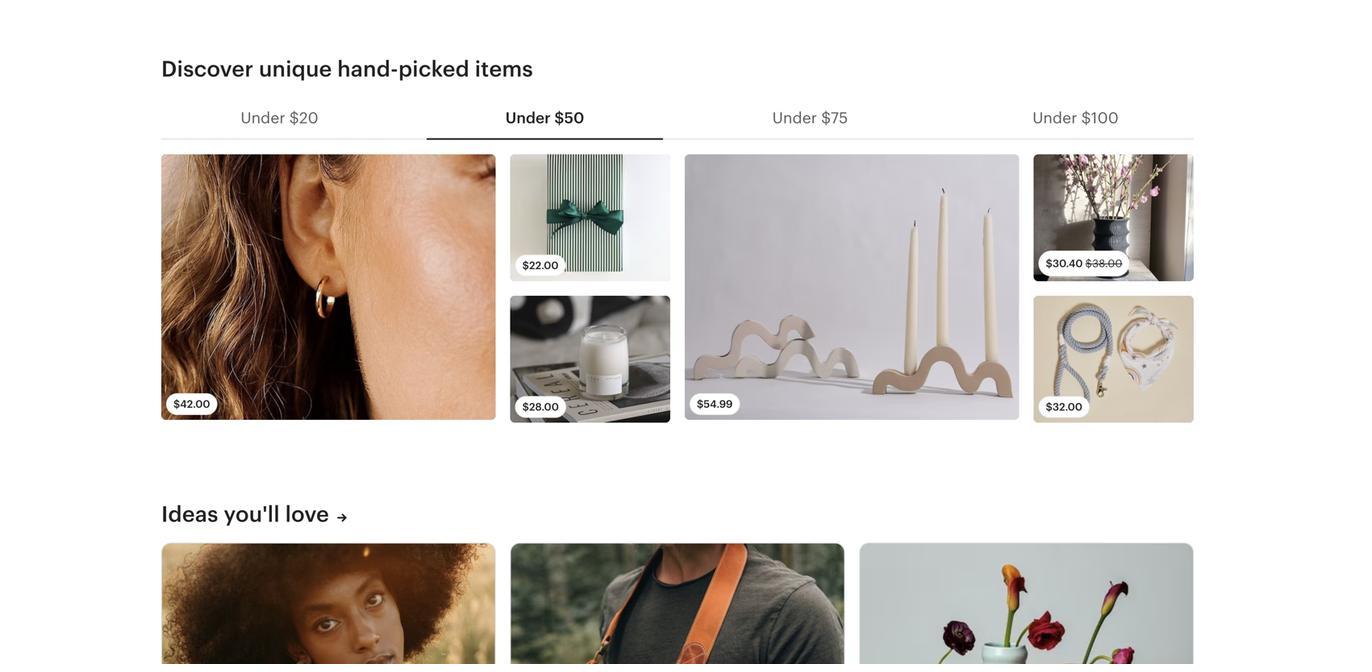 Task type: describe. For each thing, give the bounding box(es) containing it.
items
[[475, 56, 533, 81]]

tab list containing under $20
[[161, 98, 1194, 140]]

wrapping paper: hunter pinstripe {gift wrap, birthday, holiday, christmas} image
[[510, 155, 670, 282]]

soy wax candle. lavender, lily, sandalwood. [lls]. project coax. hand poured, non-toxic, eco-friendly. birthday, housewarming gift. image
[[510, 296, 670, 423]]

42.00
[[180, 398, 210, 411]]

28.00
[[529, 401, 559, 414]]

picked
[[399, 56, 470, 81]]

discover
[[161, 56, 254, 81]]

$ for $ 22.00
[[523, 260, 529, 272]]

$100
[[1082, 109, 1119, 127]]

$ for $ 32.00
[[1046, 401, 1053, 414]]

$ 30.40 $ 38.00
[[1046, 258, 1123, 270]]

32.00
[[1053, 401, 1083, 414]]

small elle hoops • gold, silver or rose gold - basic everyday hoop earrings - lightweight simple hoops - gift for her - minimalist simple image
[[161, 155, 496, 420]]

under for under $50
[[506, 109, 551, 127]]

$ 54.99
[[697, 398, 733, 411]]

$ for $ 54.99
[[697, 398, 704, 411]]

ideas
[[161, 502, 218, 527]]

$ 28.00
[[523, 401, 559, 414]]

$75
[[821, 109, 848, 127]]

love
[[285, 502, 329, 527]]

under for under $100
[[1033, 109, 1078, 127]]

mid century modern "curvy black" vase black wood finish image
[[1034, 155, 1194, 282]]

$ for $ 30.40 $ 38.00
[[1046, 258, 1053, 270]]

under $50 button
[[427, 107, 663, 129]]

under for under $75
[[773, 109, 817, 127]]

under $50
[[506, 109, 584, 127]]

54.99
[[704, 398, 733, 411]]



Task type: locate. For each thing, give the bounding box(es) containing it.
1 under from the left
[[241, 109, 285, 127]]

$ for $ 28.00
[[523, 401, 529, 414]]

under left $20
[[241, 109, 285, 127]]

under $75 button
[[692, 107, 929, 129]]

concrete candlestick holder|wavy taper candle holder|nordic candle stick holder|new home gifts|table decor|christmas decor|modern minimalist image
[[685, 155, 1020, 420]]

ideas you'll love link
[[161, 501, 347, 529]]

under left the $50
[[506, 109, 551, 127]]

sky blue rope leash for dogs 5ft, free bandana gift, natural dye rope leash, dog owner gift, dog mom gift, dog lover gift, dog bandana image
[[1034, 296, 1194, 423]]

38.00
[[1093, 258, 1123, 270]]

under
[[241, 109, 285, 127], [506, 109, 551, 127], [773, 109, 817, 127], [1033, 109, 1078, 127]]

under $20 button
[[161, 107, 398, 129]]

under $100
[[1033, 109, 1119, 127]]

under $20
[[241, 109, 319, 127]]

under left $75
[[773, 109, 817, 127]]

$
[[1046, 258, 1053, 270], [1086, 258, 1093, 270], [523, 260, 529, 272], [173, 398, 180, 411], [697, 398, 704, 411], [523, 401, 529, 414], [1046, 401, 1053, 414]]

$50
[[555, 109, 584, 127]]

you'll
[[224, 502, 280, 527]]

$ 32.00
[[1046, 401, 1083, 414]]

tab list
[[161, 98, 1194, 140]]

$ for $ 42.00
[[173, 398, 180, 411]]

$ 42.00
[[173, 398, 210, 411]]

$ 22.00
[[523, 260, 559, 272]]

2 under from the left
[[506, 109, 551, 127]]

discover unique hand-picked items
[[161, 56, 533, 81]]

hand-
[[337, 56, 399, 81]]

3 under from the left
[[773, 109, 817, 127]]

4 under from the left
[[1033, 109, 1078, 127]]

30.40
[[1053, 258, 1083, 270]]

ideas you'll love
[[161, 502, 329, 527]]

under for under $20
[[241, 109, 285, 127]]

$20
[[289, 109, 319, 127]]

22.00
[[529, 260, 559, 272]]

under left the $100
[[1033, 109, 1078, 127]]

unique
[[259, 56, 332, 81]]

under $75
[[773, 109, 848, 127]]

under $100 button
[[958, 107, 1194, 129]]



Task type: vqa. For each thing, say whether or not it's contained in the screenshot.
$ 30.40 $ 38.00
yes



